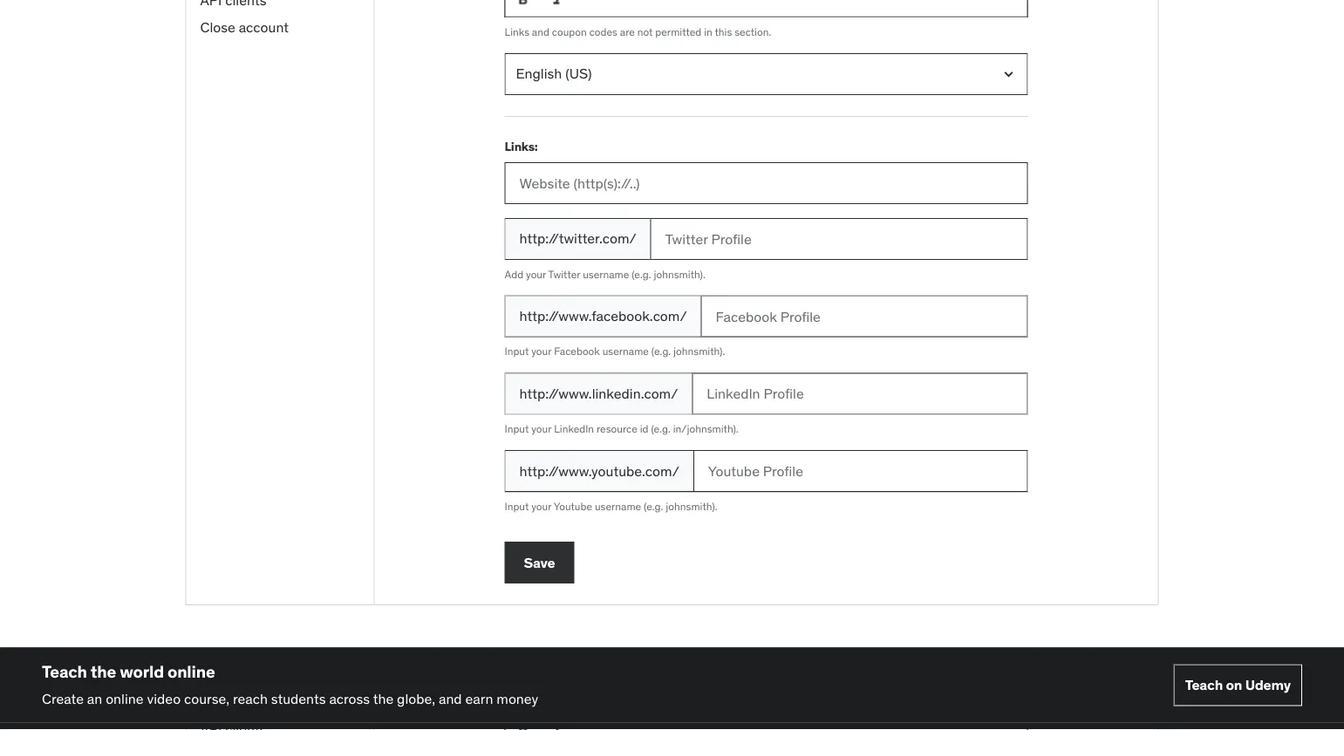 Task type: locate. For each thing, give the bounding box(es) containing it.
0 horizontal spatial and
[[439, 689, 462, 707]]

0 vertical spatial the
[[91, 661, 116, 682]]

teach on udemy link
[[1174, 664, 1302, 706]]

online right an
[[106, 689, 144, 707]]

teach the world online create an online video course, reach students across the globe, and earn money
[[42, 661, 538, 707]]

1 vertical spatial input
[[505, 422, 529, 436]]

(e.g. down http://www.facebook.com/
[[652, 345, 671, 358]]

course,
[[184, 689, 229, 707]]

johnsmith). up http://www.facebook.com/
[[654, 267, 706, 281]]

1 vertical spatial johnsmith).
[[674, 345, 725, 358]]

your left facebook
[[531, 345, 552, 358]]

links and coupon codes are not permitted in this section.
[[505, 25, 771, 38]]

close
[[200, 18, 235, 36]]

online
[[167, 661, 215, 682], [106, 689, 144, 707]]

earn
[[465, 689, 493, 707]]

teach
[[42, 661, 87, 682], [1185, 676, 1223, 694]]

1 horizontal spatial and
[[532, 25, 549, 38]]

input left linkedin at the left bottom of the page
[[505, 422, 529, 436]]

the
[[91, 661, 116, 682], [373, 689, 394, 707]]

(e.g. for http://www.youtube.com/
[[644, 500, 663, 513]]

http://twitter.com/
[[519, 230, 637, 247]]

0 horizontal spatial teach
[[42, 661, 87, 682]]

account
[[239, 18, 289, 36]]

coupon
[[552, 25, 587, 38]]

0 vertical spatial username
[[583, 267, 629, 281]]

username down the http://www.youtube.com/ at the bottom of the page
[[595, 500, 641, 513]]

0 vertical spatial online
[[167, 661, 215, 682]]

teach up create at the bottom
[[42, 661, 87, 682]]

video
[[147, 689, 181, 707]]

username for http://www.facebook.com/
[[603, 345, 649, 358]]

and right links
[[532, 25, 549, 38]]

on
[[1226, 676, 1242, 694]]

username down http://www.facebook.com/
[[603, 345, 649, 358]]

(e.g. up http://www.facebook.com/
[[632, 267, 651, 281]]

teach left on
[[1185, 676, 1223, 694]]

across
[[329, 689, 370, 707]]

1 vertical spatial username
[[603, 345, 649, 358]]

input left youtube
[[505, 500, 529, 513]]

2 vertical spatial username
[[595, 500, 641, 513]]

your left linkedin at the left bottom of the page
[[531, 422, 552, 436]]

username
[[583, 267, 629, 281], [603, 345, 649, 358], [595, 500, 641, 513]]

johnsmith).
[[654, 267, 706, 281], [674, 345, 725, 358], [666, 500, 718, 513]]

and inside teach the world online create an online video course, reach students across the globe, and earn money
[[439, 689, 462, 707]]

an
[[87, 689, 102, 707]]

teach for the
[[42, 661, 87, 682]]

3 input from the top
[[505, 500, 529, 513]]

username for http://twitter.com/
[[583, 267, 629, 281]]

0 horizontal spatial online
[[106, 689, 144, 707]]

add
[[505, 267, 523, 281]]

in/johnsmith).
[[673, 422, 739, 436]]

links:
[[505, 138, 538, 154]]

(e.g. for http://www.facebook.com/
[[652, 345, 671, 358]]

input your facebook username (e.g. johnsmith).
[[505, 345, 725, 358]]

youtube
[[554, 500, 592, 513]]

italic image
[[549, 0, 567, 8]]

input for http://www.youtube.com/
[[505, 500, 529, 513]]

1 input from the top
[[505, 345, 529, 358]]

your for http://www.youtube.com/
[[531, 500, 552, 513]]

your left youtube
[[531, 500, 552, 513]]

1 horizontal spatial teach
[[1185, 676, 1223, 694]]

username right twitter
[[583, 267, 629, 281]]

0 vertical spatial input
[[505, 345, 529, 358]]

input left facebook
[[505, 345, 529, 358]]

students
[[271, 689, 326, 707]]

(e.g. for http://twitter.com/
[[632, 267, 651, 281]]

input for http://www.linkedin.com/
[[505, 422, 529, 436]]

johnsmith). for http://twitter.com/
[[654, 267, 706, 281]]

0 vertical spatial johnsmith).
[[654, 267, 706, 281]]

http://www.facebook.com/
[[519, 307, 687, 325]]

input
[[505, 345, 529, 358], [505, 422, 529, 436], [505, 500, 529, 513]]

this
[[715, 25, 732, 38]]

johnsmith). up in/johnsmith).
[[674, 345, 725, 358]]

online up course,
[[167, 661, 215, 682]]

teach inside teach the world online create an online video course, reach students across the globe, and earn money
[[42, 661, 87, 682]]

the up an
[[91, 661, 116, 682]]

bold image
[[514, 0, 532, 8]]

links
[[505, 25, 529, 38]]

2 vertical spatial johnsmith).
[[666, 500, 718, 513]]

johnsmith). for http://www.facebook.com/
[[674, 345, 725, 358]]

id
[[640, 422, 649, 436]]

2 input from the top
[[505, 422, 529, 436]]

(e.g. down the http://www.youtube.com/ at the bottom of the page
[[644, 500, 663, 513]]

0 horizontal spatial the
[[91, 661, 116, 682]]

in
[[704, 25, 713, 38]]

your
[[526, 267, 546, 281], [531, 345, 552, 358], [531, 422, 552, 436], [531, 500, 552, 513]]

2 vertical spatial input
[[505, 500, 529, 513]]

permitted
[[655, 25, 702, 38]]

resource
[[597, 422, 638, 436]]

johnsmith). down in/johnsmith).
[[666, 500, 718, 513]]

your right the "add"
[[526, 267, 546, 281]]

twitter
[[548, 267, 580, 281]]

and left earn
[[439, 689, 462, 707]]

the left globe,
[[373, 689, 394, 707]]

None text field
[[505, 0, 1028, 17]]

(e.g.
[[632, 267, 651, 281], [652, 345, 671, 358], [651, 422, 671, 436], [644, 500, 663, 513]]

Youtube Profile text field
[[693, 450, 1028, 492]]

your for http://www.facebook.com/
[[531, 345, 552, 358]]

1 vertical spatial and
[[439, 689, 462, 707]]

facebook
[[554, 345, 600, 358]]

and
[[532, 25, 549, 38], [439, 689, 462, 707]]

Facebook Profile text field
[[701, 295, 1028, 337]]

1 vertical spatial the
[[373, 689, 394, 707]]

codes
[[589, 25, 618, 38]]

world
[[120, 661, 164, 682]]



Task type: vqa. For each thing, say whether or not it's contained in the screenshot.
to in the You don't have any credit history to display yet Learn more about credits
no



Task type: describe. For each thing, give the bounding box(es) containing it.
input your linkedin resource id (e.g. in/johnsmith).
[[505, 422, 739, 436]]

johnsmith). for http://www.youtube.com/
[[666, 500, 718, 513]]

teach on udemy
[[1185, 676, 1291, 694]]

Website (http(s)://..) url field
[[505, 162, 1028, 204]]

money
[[497, 689, 538, 707]]

add your twitter username (e.g. johnsmith).
[[505, 267, 706, 281]]

LinkedIn Profile text field
[[692, 373, 1028, 415]]

reach
[[233, 689, 268, 707]]

globe,
[[397, 689, 435, 707]]

close account link
[[186, 14, 374, 40]]

your for http://www.linkedin.com/
[[531, 422, 552, 436]]

save button
[[505, 542, 574, 584]]

username for http://www.youtube.com/
[[595, 500, 641, 513]]

http://www.linkedin.com/
[[519, 384, 678, 402]]

teach for on
[[1185, 676, 1223, 694]]

1 horizontal spatial online
[[167, 661, 215, 682]]

udemy
[[1245, 676, 1291, 694]]

input your youtube username (e.g. johnsmith).
[[505, 500, 718, 513]]

linkedin
[[554, 422, 594, 436]]

save
[[524, 553, 555, 571]]

your for http://twitter.com/
[[526, 267, 546, 281]]

create
[[42, 689, 84, 707]]

input for http://www.facebook.com/
[[505, 345, 529, 358]]

1 vertical spatial online
[[106, 689, 144, 707]]

are
[[620, 25, 635, 38]]

Twitter Profile text field
[[650, 218, 1028, 260]]

1 horizontal spatial the
[[373, 689, 394, 707]]

close account
[[200, 18, 289, 36]]

http://www.youtube.com/
[[519, 462, 679, 480]]

0 vertical spatial and
[[532, 25, 549, 38]]

not
[[637, 25, 653, 38]]

(e.g. right id
[[651, 422, 671, 436]]

section.
[[735, 25, 771, 38]]



